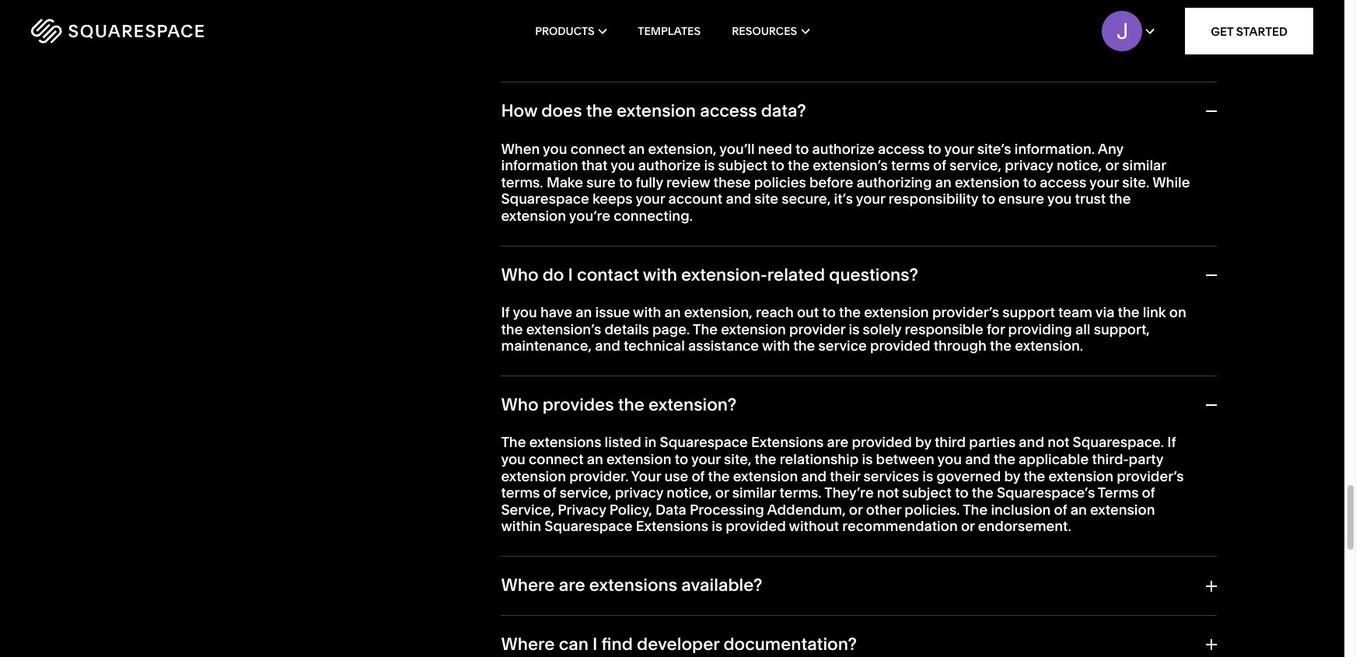 Task type: vqa. For each thing, say whether or not it's contained in the screenshot.
the bottommost Media
no



Task type: describe. For each thing, give the bounding box(es) containing it.
solely
[[863, 320, 902, 338]]

i for do
[[568, 264, 573, 285]]

2 vertical spatial provided
[[726, 518, 786, 535]]

free
[[1019, 10, 1046, 27]]

connect inside the extensions listed in squarespace extensions are provided by third parties and not squarespace. if you connect an extension to your site, the relationship is between you and the applicable third-party extension provider. your use of the extension and their services is governed by the extension provider's terms of service, privacy notice, or similar terms. they're not subject to the squarespace's terms of service, privacy policy, data processing addendum, or other policies. the inclusion of an extension within squarespace extensions is provided without recommendation or endorsement.
[[529, 450, 584, 468]]

responsible
[[905, 320, 984, 338]]

extension's inside if you have an issue with an extension, reach out to the extension provider's support team via the link on the extension's details page. the extension provider is solely responsible for providing all support, maintenance, and technical assistance with the service provided through the extension.
[[526, 320, 601, 338]]

connecting.
[[614, 207, 693, 225]]

0 horizontal spatial doesn't
[[501, 43, 551, 61]]

extension down the questions?
[[864, 303, 929, 321]]

to left ensure
[[982, 190, 995, 208]]

subject inside the extensions listed in squarespace extensions are provided by third parties and not squarespace. if you connect an extension to your site, the relationship is between you and the applicable third-party extension provider. your use of the extension and their services is governed by the extension provider's terms of service, privacy notice, or similar terms. they're not subject to the squarespace's terms of service, privacy policy, data processing addendum, or other policies. the inclusion of an extension within squarespace extensions is provided without recommendation or endorsement.
[[902, 484, 952, 502]]

you right that
[[611, 157, 635, 174]]

started
[[1237, 24, 1288, 39]]

information.
[[1015, 140, 1095, 158]]

0 horizontal spatial access
[[700, 101, 757, 122]]

terms. inside the extensions listed in squarespace extensions are provided by third parties and not squarespace. if you connect an extension to your site, the relationship is between you and the applicable third-party extension provider. your use of the extension and their services is governed by the extension provider's terms of service, privacy notice, or similar terms. they're not subject to the squarespace's terms of service, privacy policy, data processing addendum, or other policies. the inclusion of an extension within squarespace extensions is provided without recommendation or endorsement.
[[780, 484, 822, 502]]

your right it's
[[856, 190, 886, 208]]

need
[[758, 140, 792, 158]]

authorizing
[[857, 173, 932, 191]]

get
[[1211, 24, 1234, 39]]

fee.
[[866, 10, 891, 27]]

trial
[[1110, 10, 1135, 27]]

their
[[830, 467, 861, 485]]

0 vertical spatial extensions
[[751, 434, 824, 451]]

you'll
[[720, 140, 755, 158]]

contact
[[577, 264, 639, 285]]

third-
[[1092, 450, 1129, 468]]

available?
[[682, 575, 763, 596]]

to left fully
[[619, 173, 633, 191]]

extension's inside when you connect an extension, you'll need to authorize access to your site's information. any information that you authorize is subject to the extension's terms of service, privacy notice, or similar terms. make sure to fully review these policies before authorizing an extension to access your site. while squarespace keeps your account and site secure, it's your responsibility to ensure you trust the extension you're connecting.
[[813, 157, 888, 174]]

an left terms
[[1071, 501, 1087, 519]]

an right authorizing
[[935, 173, 952, 191]]

before
[[810, 173, 854, 191]]

vary.
[[614, 10, 645, 27]]

squarespace.
[[1073, 434, 1164, 451]]

to down the information.
[[1023, 173, 1037, 191]]

policies
[[754, 173, 806, 191]]

offer
[[974, 10, 1005, 27]]

have inside if you have an issue with an extension, reach out to the extension provider's support team via the link on the extension's details page. the extension provider is solely responsible for providing all support, maintenance, and technical assistance with the service provided through the extension.
[[541, 303, 573, 321]]

provider's inside the extensions listed in squarespace extensions are provided by third parties and not squarespace. if you connect an extension to your site, the relationship is between you and the applicable third-party extension provider. your use of the extension and their services is governed by the extension provider's terms of service, privacy notice, or similar terms. they're not subject to the squarespace's terms of service, privacy policy, data processing addendum, or other policies. the inclusion of an extension within squarespace extensions is provided without recommendation or endorsement.
[[1117, 467, 1184, 485]]

review inside extension prices vary. some have a monthly or per-use fee. others may offer a free plan or a trial period. to review pricing, visit the extension's page. squarespace doesn't charge you for using extensions and doesn't have any control over the extension's pricing.
[[520, 26, 564, 44]]

any
[[590, 43, 613, 61]]

extension
[[501, 10, 567, 27]]

use inside the extensions listed in squarespace extensions are provided by third parties and not squarespace. if you connect an extension to your site, the relationship is between you and the applicable third-party extension provider. your use of the extension and their services is governed by the extension provider's terms of service, privacy notice, or similar terms. they're not subject to the squarespace's terms of service, privacy policy, data processing addendum, or other policies. the inclusion of an extension within squarespace extensions is provided without recommendation or endorsement.
[[665, 467, 689, 485]]

service
[[819, 337, 867, 355]]

an left issue
[[576, 303, 592, 321]]

and inside extension prices vary. some have a monthly or per-use fee. others may offer a free plan or a trial period. to review pricing, visit the extension's page. squarespace doesn't charge you for using extensions and doesn't have any control over the extension's pricing.
[[1154, 26, 1180, 44]]

0 vertical spatial have
[[690, 10, 722, 27]]

these
[[714, 173, 751, 191]]

applicable
[[1019, 450, 1089, 468]]

via
[[1096, 303, 1115, 321]]

get started link
[[1186, 8, 1314, 54]]

or left other
[[849, 501, 863, 519]]

questions?
[[829, 264, 919, 285]]

others
[[894, 10, 940, 27]]

extension left out
[[721, 320, 786, 338]]

issue
[[595, 303, 630, 321]]

how
[[501, 101, 538, 122]]

the extensions listed in squarespace extensions are provided by third parties and not squarespace. if you connect an extension to your site, the relationship is between you and the applicable third-party extension provider. your use of the extension and their services is governed by the extension provider's terms of service, privacy notice, or similar terms. they're not subject to the squarespace's terms of service, privacy policy, data processing addendum, or other policies. the inclusion of an extension within squarespace extensions is provided without recommendation or endorsement.
[[501, 434, 1184, 535]]

1 vertical spatial access
[[878, 140, 925, 158]]

2 horizontal spatial the
[[963, 501, 988, 519]]

to up responsibility
[[928, 140, 942, 158]]

extensions inside the extensions listed in squarespace extensions are provided by third parties and not squarespace. if you connect an extension to your site, the relationship is between you and the applicable third-party extension provider. your use of the extension and their services is governed by the extension provider's terms of service, privacy notice, or similar terms. they're not subject to the squarespace's terms of service, privacy policy, data processing addendum, or other policies. the inclusion of an extension within squarespace extensions is provided without recommendation or endorsement.
[[529, 434, 602, 451]]

your left site.
[[1090, 173, 1119, 191]]

to right in
[[675, 450, 688, 468]]

documentation?
[[724, 634, 857, 655]]

use inside extension prices vary. some have a monthly or per-use fee. others may offer a free plan or a trial period. to review pricing, visit the extension's page. squarespace doesn't charge you for using extensions and doesn't have any control over the extension's pricing.
[[839, 10, 863, 27]]

an left listed
[[587, 450, 603, 468]]

extension up policy,
[[607, 450, 672, 468]]

your inside the extensions listed in squarespace extensions are provided by third parties and not squarespace. if you connect an extension to your site, the relationship is between you and the applicable third-party extension provider. your use of the extension and their services is governed by the extension provider's terms of service, privacy notice, or similar terms. they're not subject to the squarespace's terms of service, privacy policy, data processing addendum, or other policies. the inclusion of an extension within squarespace extensions is provided without recommendation or endorsement.
[[691, 450, 721, 468]]

to right need
[[796, 140, 809, 158]]

provided inside if you have an issue with an extension, reach out to the extension provider's support team via the link on the extension's details page. the extension provider is solely responsible for providing all support, maintenance, and technical assistance with the service provided through the extension.
[[870, 337, 931, 355]]

extension up processing
[[733, 467, 798, 485]]

parties
[[969, 434, 1016, 451]]

prices
[[570, 10, 611, 27]]

privacy
[[558, 501, 606, 519]]

relationship
[[780, 450, 859, 468]]

1 horizontal spatial authorize
[[812, 140, 875, 158]]

is inside if you have an issue with an extension, reach out to the extension provider's support team via the link on the extension's details page. the extension provider is solely responsible for providing all support, maintenance, and technical assistance with the service provided through the extension.
[[849, 320, 860, 338]]

or right policies.
[[961, 518, 975, 535]]

related
[[767, 264, 825, 285]]

for inside extension prices vary. some have a monthly or per-use fee. others may offer a free plan or a trial period. to review pricing, visit the extension's page. squarespace doesn't charge you for using extensions and doesn't have any control over the extension's pricing.
[[1017, 26, 1036, 44]]

assistance
[[688, 337, 759, 355]]

or right plan
[[1081, 10, 1095, 27]]

if you have an issue with an extension, reach out to the extension provider's support team via the link on the extension's details page. the extension provider is solely responsible for providing all support, maintenance, and technical assistance with the service provided through the extension.
[[501, 303, 1187, 355]]

your right keeps
[[636, 190, 665, 208]]

trust
[[1075, 190, 1106, 208]]

1 vertical spatial the
[[501, 434, 526, 451]]

endorsement.
[[978, 518, 1072, 535]]

provider.
[[570, 467, 629, 485]]

or inside when you connect an extension, you'll need to authorize access to your site's information. any information that you authorize is subject to the extension's terms of service, privacy notice, or similar terms. make sure to fully review these policies before authorizing an extension to access your site. while squarespace keeps your account and site secure, it's your responsibility to ensure you trust the extension you're connecting.
[[1106, 157, 1119, 174]]

templates
[[638, 24, 701, 38]]

sure
[[587, 173, 616, 191]]

extension?
[[649, 394, 737, 415]]

2 vertical spatial access
[[1040, 173, 1087, 191]]

the inside if you have an issue with an extension, reach out to the extension provider's support team via the link on the extension's details page. the extension provider is solely responsible for providing all support, maintenance, and technical assistance with the service provided through the extension.
[[693, 320, 718, 338]]

link
[[1143, 303, 1166, 321]]

pricing.
[[803, 43, 854, 61]]

of inside when you connect an extension, you'll need to authorize access to your site's information. any information that you authorize is subject to the extension's terms of service, privacy notice, or similar terms. make sure to fully review these policies before authorizing an extension to access your site. while squarespace keeps your account and site secure, it's your responsibility to ensure you trust the extension you're connecting.
[[933, 157, 947, 174]]

subject inside when you connect an extension, you'll need to authorize access to your site's information. any information that you authorize is subject to the extension's terms of service, privacy notice, or similar terms. make sure to fully review these policies before authorizing an extension to access your site. while squarespace keeps your account and site secure, it's your responsibility to ensure you trust the extension you're connecting.
[[718, 157, 768, 174]]

service, inside when you connect an extension, you'll need to authorize access to your site's information. any information that you authorize is subject to the extension's terms of service, privacy notice, or similar terms. make sure to fully review these policies before authorizing an extension to access your site. while squarespace keeps your account and site secure, it's your responsibility to ensure you trust the extension you're connecting.
[[950, 157, 1002, 174]]

1 horizontal spatial not
[[1048, 434, 1070, 451]]

details
[[605, 320, 649, 338]]

or down site,
[[715, 484, 729, 502]]

products button
[[535, 0, 607, 62]]

to down the third on the bottom right
[[955, 484, 969, 502]]

providing
[[1009, 320, 1072, 338]]

page. inside if you have an issue with an extension, reach out to the extension provider's support team via the link on the extension's details page. the extension provider is solely responsible for providing all support, maintenance, and technical assistance with the service provided through the extension.
[[653, 320, 690, 338]]

you up service, at the left bottom of the page
[[501, 450, 526, 468]]

per-
[[811, 10, 839, 27]]

an up technical
[[665, 303, 681, 321]]

ensure
[[999, 190, 1045, 208]]

extension down control
[[617, 101, 696, 122]]

site
[[755, 190, 779, 208]]

on
[[1170, 303, 1187, 321]]

or left "per-"
[[794, 10, 808, 27]]

it's
[[834, 190, 853, 208]]

your
[[631, 467, 661, 485]]

1 horizontal spatial by
[[1005, 467, 1021, 485]]

they're
[[825, 484, 874, 502]]

of left site,
[[692, 467, 705, 485]]

provider
[[789, 320, 846, 338]]

extension up service, at the left bottom of the page
[[501, 467, 566, 485]]

squarespace's
[[997, 484, 1095, 502]]

inclusion
[[991, 501, 1051, 519]]

connect inside when you connect an extension, you'll need to authorize access to your site's information. any information that you authorize is subject to the extension's terms of service, privacy notice, or similar terms. make sure to fully review these policies before authorizing an extension to access your site. while squarespace keeps your account and site secure, it's your responsibility to ensure you trust the extension you're connecting.
[[571, 140, 625, 158]]

extension-
[[681, 264, 768, 285]]

1 vertical spatial extensions
[[636, 518, 709, 535]]

0 horizontal spatial authorize
[[638, 157, 701, 174]]

get started
[[1211, 24, 1288, 39]]



Task type: locate. For each thing, give the bounding box(es) containing it.
to inside if you have an issue with an extension, reach out to the extension provider's support team via the link on the extension's details page. the extension provider is solely responsible for providing all support, maintenance, and technical assistance with the service provided through the extension.
[[822, 303, 836, 321]]

0 horizontal spatial privacy
[[615, 484, 664, 502]]

you right the when
[[543, 140, 567, 158]]

1 who from the top
[[501, 264, 539, 285]]

0 vertical spatial subject
[[718, 157, 768, 174]]

terms inside when you connect an extension, you'll need to authorize access to your site's information. any information that you authorize is subject to the extension's terms of service, privacy notice, or similar terms. make sure to fully review these policies before authorizing an extension to access your site. while squarespace keeps your account and site secure, it's your responsibility to ensure you trust the extension you're connecting.
[[891, 157, 930, 174]]

1 vertical spatial hide answer image
[[1204, 270, 1217, 281]]

all
[[1076, 320, 1091, 338]]

2 vertical spatial the
[[963, 501, 988, 519]]

0 horizontal spatial by
[[916, 434, 932, 451]]

extension down site's
[[955, 173, 1020, 191]]

2 who from the top
[[501, 394, 539, 415]]

you inside extension prices vary. some have a monthly or per-use fee. others may offer a free plan or a trial period. to review pricing, visit the extension's page. squarespace doesn't charge you for using extensions and doesn't have any control over the extension's pricing.
[[990, 26, 1014, 44]]

have right some
[[690, 10, 722, 27]]

period.
[[1138, 10, 1186, 27]]

and inside when you connect an extension, you'll need to authorize access to your site's information. any information that you authorize is subject to the extension's terms of service, privacy notice, or similar terms. make sure to fully review these policies before authorizing an extension to access your site. while squarespace keeps your account and site secure, it's your responsibility to ensure you trust the extension you're connecting.
[[726, 190, 751, 208]]

1 horizontal spatial subject
[[902, 484, 952, 502]]

service, up responsibility
[[950, 157, 1002, 174]]

1 horizontal spatial doesn't
[[887, 26, 937, 44]]

1 vertical spatial by
[[1005, 467, 1021, 485]]

recommendation
[[843, 518, 958, 535]]

that
[[582, 157, 608, 174]]

1 hide answer image from the top
[[1204, 106, 1217, 117]]

squarespace inside when you connect an extension, you'll need to authorize access to your site's information. any information that you authorize is subject to the extension's terms of service, privacy notice, or similar terms. make sure to fully review these policies before authorizing an extension to access your site. while squarespace keeps your account and site secure, it's your responsibility to ensure you trust the extension you're connecting.
[[501, 190, 589, 208]]

through
[[934, 337, 987, 355]]

governed
[[937, 467, 1001, 485]]

i right can
[[593, 634, 598, 655]]

who for who do i contact with extension-related questions?
[[501, 264, 539, 285]]

monthly
[[737, 10, 791, 27]]

0 vertical spatial provider's
[[933, 303, 1000, 321]]

terms inside the extensions listed in squarespace extensions are provided by third parties and not squarespace. if you connect an extension to your site, the relationship is between you and the applicable third-party extension provider. your use of the extension and their services is governed by the extension provider's terms of service, privacy notice, or similar terms. they're not subject to the squarespace's terms of service, privacy policy, data processing addendum, or other policies. the inclusion of an extension within squarespace extensions is provided without recommendation or endorsement.
[[501, 484, 540, 502]]

0 horizontal spatial similar
[[732, 484, 776, 502]]

1 vertical spatial extension,
[[684, 303, 753, 321]]

if inside the extensions listed in squarespace extensions are provided by third parties and not squarespace. if you connect an extension to your site, the relationship is between you and the applicable third-party extension provider. your use of the extension and their services is governed by the extension provider's terms of service, privacy notice, or similar terms. they're not subject to the squarespace's terms of service, privacy policy, data processing addendum, or other policies. the inclusion of an extension within squarespace extensions is provided without recommendation or endorsement.
[[1168, 434, 1176, 451]]

doesn't left the "may"
[[887, 26, 937, 44]]

provided right service at the right
[[870, 337, 931, 355]]

privacy up ensure
[[1005, 157, 1054, 174]]

review
[[520, 26, 564, 44], [667, 173, 710, 191]]

is right 'their'
[[862, 450, 873, 468]]

1 horizontal spatial the
[[693, 320, 718, 338]]

not
[[1048, 434, 1070, 451], [877, 484, 899, 502]]

notice, right your
[[667, 484, 712, 502]]

0 vertical spatial if
[[501, 303, 510, 321]]

site.
[[1123, 173, 1150, 191]]

notice, inside the extensions listed in squarespace extensions are provided by third parties and not squarespace. if you connect an extension to your site, the relationship is between you and the applicable third-party extension provider. your use of the extension and their services is governed by the extension provider's terms of service, privacy notice, or similar terms. they're not subject to the squarespace's terms of service, privacy policy, data processing addendum, or other policies. the inclusion of an extension within squarespace extensions is provided without recommendation or endorsement.
[[667, 484, 712, 502]]

1 vertical spatial privacy
[[615, 484, 664, 502]]

services
[[864, 467, 919, 485]]

are
[[827, 434, 849, 451], [559, 575, 585, 596]]

extension, up assistance on the right bottom of the page
[[684, 303, 753, 321]]

extensions
[[1079, 26, 1151, 44], [529, 434, 602, 451], [589, 575, 678, 596]]

access up authorizing
[[878, 140, 925, 158]]

i for can
[[593, 634, 598, 655]]

extensions down "provides"
[[529, 434, 602, 451]]

connect up privacy
[[529, 450, 584, 468]]

have down products
[[555, 43, 587, 61]]

using
[[1039, 26, 1076, 44]]

hide answer image for extension-
[[1204, 270, 1217, 281]]

extension, inside when you connect an extension, you'll need to authorize access to your site's information. any information that you authorize is subject to the extension's terms of service, privacy notice, or similar terms. make sure to fully review these policies before authorizing an extension to access your site. while squarespace keeps your account and site secure, it's your responsibility to ensure you trust the extension you're connecting.
[[648, 140, 717, 158]]

1 horizontal spatial access
[[878, 140, 925, 158]]

0 vertical spatial similar
[[1123, 157, 1167, 174]]

is right "data" on the bottom of page
[[712, 518, 723, 535]]

a
[[726, 10, 734, 27], [1008, 10, 1016, 27], [1098, 10, 1106, 27]]

0 vertical spatial with
[[643, 264, 677, 285]]

extension, up fully
[[648, 140, 717, 158]]

1 vertical spatial if
[[1168, 434, 1176, 451]]

a left "free"
[[1008, 10, 1016, 27]]

and inside if you have an issue with an extension, reach out to the extension provider's support team via the link on the extension's details page. the extension provider is solely responsible for providing all support, maintenance, and technical assistance with the service provided through the extension.
[[595, 337, 621, 355]]

0 vertical spatial use
[[839, 10, 863, 27]]

2 hide answer image from the top
[[1204, 270, 1217, 281]]

who left "provides"
[[501, 394, 539, 415]]

support,
[[1094, 320, 1150, 338]]

extension.
[[1015, 337, 1084, 355]]

while
[[1153, 173, 1190, 191]]

0 horizontal spatial service,
[[560, 484, 612, 502]]

notice, inside when you connect an extension, you'll need to authorize access to your site's information. any information that you authorize is subject to the extension's terms of service, privacy notice, or similar terms. make sure to fully review these policies before authorizing an extension to access your site. while squarespace keeps your account and site secure, it's your responsibility to ensure you trust the extension you're connecting.
[[1057, 157, 1102, 174]]

terms up responsibility
[[891, 157, 930, 174]]

0 horizontal spatial the
[[501, 434, 526, 451]]

1 horizontal spatial review
[[667, 173, 710, 191]]

the
[[651, 26, 673, 44], [700, 43, 722, 61], [586, 101, 613, 122], [788, 157, 810, 174], [1110, 190, 1131, 208], [839, 303, 861, 321], [1118, 303, 1140, 321], [501, 320, 523, 338], [794, 337, 815, 355], [990, 337, 1012, 355], [618, 394, 645, 415], [755, 450, 777, 468], [994, 450, 1016, 468], [708, 467, 730, 485], [1024, 467, 1046, 485], [972, 484, 994, 502]]

data
[[656, 501, 687, 519]]

party
[[1129, 450, 1164, 468]]

an up fully
[[629, 140, 645, 158]]

subject up site
[[718, 157, 768, 174]]

1 vertical spatial provided
[[852, 434, 912, 451]]

1 vertical spatial use
[[665, 467, 689, 485]]

terms. down the when
[[501, 173, 543, 191]]

by up inclusion
[[1005, 467, 1021, 485]]

3 hide answer image from the top
[[1204, 400, 1217, 411]]

you left "free"
[[990, 26, 1014, 44]]

within
[[501, 518, 541, 535]]

service, inside the extensions listed in squarespace extensions are provided by third parties and not squarespace. if you connect an extension to your site, the relationship is between you and the applicable third-party extension provider. your use of the extension and their services is governed by the extension provider's terms of service, privacy notice, or similar terms. they're not subject to the squarespace's terms of service, privacy policy, data processing addendum, or other policies. the inclusion of an extension within squarespace extensions is provided without recommendation or endorsement.
[[560, 484, 612, 502]]

terms
[[1098, 484, 1139, 502]]

when you connect an extension, you'll need to authorize access to your site's information. any information that you authorize is subject to the extension's terms of service, privacy notice, or similar terms. make sure to fully review these policies before authorizing an extension to access your site. while squarespace keeps your account and site secure, it's your responsibility to ensure you trust the extension you're connecting.
[[501, 140, 1190, 225]]

0 horizontal spatial review
[[520, 26, 564, 44]]

1 vertical spatial terms
[[501, 484, 540, 502]]

of right inclusion
[[1054, 501, 1068, 519]]

by left the third on the bottom right
[[916, 434, 932, 451]]

0 vertical spatial by
[[916, 434, 932, 451]]

1 vertical spatial subject
[[902, 484, 952, 502]]

review inside when you connect an extension, you'll need to authorize access to your site's information. any information that you authorize is subject to the extension's terms of service, privacy notice, or similar terms. make sure to fully review these policies before authorizing an extension to access your site. while squarespace keeps your account and site secure, it's your responsibility to ensure you trust the extension you're connecting.
[[667, 173, 710, 191]]

to up site
[[771, 157, 785, 174]]

notice, up trust
[[1057, 157, 1102, 174]]

are inside the extensions listed in squarespace extensions are provided by third parties and not squarespace. if you connect an extension to your site, the relationship is between you and the applicable third-party extension provider. your use of the extension and their services is governed by the extension provider's terms of service, privacy notice, or similar terms. they're not subject to the squarespace's terms of service, privacy policy, data processing addendum, or other policies. the inclusion of an extension within squarespace extensions is provided without recommendation or endorsement.
[[827, 434, 849, 451]]

show answer image
[[1204, 581, 1217, 592]]

the up service, at the left bottom of the page
[[501, 434, 526, 451]]

provider's up through
[[933, 303, 1000, 321]]

extension,
[[648, 140, 717, 158], [684, 303, 753, 321]]

0 horizontal spatial page.
[[653, 320, 690, 338]]

the down "governed"
[[963, 501, 988, 519]]

terms. inside when you connect an extension, you'll need to authorize access to your site's information. any information that you authorize is subject to the extension's terms of service, privacy notice, or similar terms. make sure to fully review these policies before authorizing an extension to access your site. while squarespace keeps your account and site secure, it's your responsibility to ensure you trust the extension you're connecting.
[[501, 173, 543, 191]]

1 horizontal spatial if
[[1168, 434, 1176, 451]]

1 vertical spatial have
[[555, 43, 587, 61]]

site,
[[724, 450, 752, 468]]

notice,
[[1057, 157, 1102, 174], [667, 484, 712, 502]]

1 horizontal spatial extensions
[[751, 434, 824, 451]]

you right the between
[[938, 450, 962, 468]]

2 vertical spatial extensions
[[589, 575, 678, 596]]

page. inside extension prices vary. some have a monthly or per-use fee. others may offer a free plan or a trial period. to review pricing, visit the extension's page. squarespace doesn't charge you for using extensions and doesn't have any control over the extension's pricing.
[[754, 26, 792, 44]]

developer
[[637, 634, 720, 655]]

squarespace logo image
[[31, 19, 204, 44]]

is up policies.
[[923, 467, 934, 485]]

0 vertical spatial page.
[[754, 26, 792, 44]]

squarespace logo link
[[31, 19, 288, 44]]

1 vertical spatial where
[[501, 634, 555, 655]]

use
[[839, 10, 863, 27], [665, 467, 689, 485]]

of left privacy
[[543, 484, 557, 502]]

is left you'll
[[704, 157, 715, 174]]

the right technical
[[693, 320, 718, 338]]

how does the extension access data?
[[501, 101, 806, 122]]

of right terms
[[1142, 484, 1155, 502]]

who for who provides the extension?
[[501, 394, 539, 415]]

0 horizontal spatial a
[[726, 10, 734, 27]]

responsibility
[[889, 190, 979, 208]]

over
[[667, 43, 697, 61]]

templates link
[[638, 0, 701, 62]]

extension, inside if you have an issue with an extension, reach out to the extension provider's support team via the link on the extension's details page. the extension provider is solely responsible for providing all support, maintenance, and technical assistance with the service provided through the extension.
[[684, 303, 753, 321]]

0 vertical spatial extension,
[[648, 140, 717, 158]]

third
[[935, 434, 966, 451]]

connect
[[571, 140, 625, 158], [529, 450, 584, 468]]

0 horizontal spatial use
[[665, 467, 689, 485]]

2 where from the top
[[501, 634, 555, 655]]

1 horizontal spatial use
[[839, 10, 863, 27]]

extension down make
[[501, 207, 566, 225]]

0 vertical spatial provided
[[870, 337, 931, 355]]

policy,
[[610, 501, 652, 519]]

are up can
[[559, 575, 585, 596]]

provided up services on the right of the page
[[852, 434, 912, 451]]

similar inside the extensions listed in squarespace extensions are provided by third parties and not squarespace. if you connect an extension to your site, the relationship is between you and the applicable third-party extension provider. your use of the extension and their services is governed by the extension provider's terms of service, privacy notice, or similar terms. they're not subject to the squarespace's terms of service, privacy policy, data processing addendum, or other policies. the inclusion of an extension within squarespace extensions is provided without recommendation or endorsement.
[[732, 484, 776, 502]]

if inside if you have an issue with an extension, reach out to the extension provider's support team via the link on the extension's details page. the extension provider is solely responsible for providing all support, maintenance, and technical assistance with the service provided through the extension.
[[501, 303, 510, 321]]

access down the information.
[[1040, 173, 1087, 191]]

the
[[693, 320, 718, 338], [501, 434, 526, 451], [963, 501, 988, 519]]

not up the 'recommendation'
[[877, 484, 899, 502]]

page. left "per-"
[[754, 26, 792, 44]]

1 vertical spatial provider's
[[1117, 467, 1184, 485]]

terms. up without
[[780, 484, 822, 502]]

or left site.
[[1106, 157, 1119, 174]]

an
[[629, 140, 645, 158], [935, 173, 952, 191], [576, 303, 592, 321], [665, 303, 681, 321], [587, 450, 603, 468], [1071, 501, 1087, 519]]

0 vertical spatial access
[[700, 101, 757, 122]]

0 horizontal spatial notice,
[[667, 484, 712, 502]]

0 vertical spatial terms
[[891, 157, 930, 174]]

is left solely
[[849, 320, 860, 338]]

doesn't down extension
[[501, 43, 551, 61]]

similar
[[1123, 157, 1167, 174], [732, 484, 776, 502]]

similar inside when you connect an extension, you'll need to authorize access to your site's information. any information that you authorize is subject to the extension's terms of service, privacy notice, or similar terms. make sure to fully review these policies before authorizing an extension to access your site. while squarespace keeps your account and site secure, it's your responsibility to ensure you trust the extension you're connecting.
[[1123, 157, 1167, 174]]

make
[[547, 173, 583, 191]]

provided
[[870, 337, 931, 355], [852, 434, 912, 451], [726, 518, 786, 535]]

1 horizontal spatial i
[[593, 634, 598, 655]]

0 vertical spatial not
[[1048, 434, 1070, 451]]

extensions up addendum,
[[751, 434, 824, 451]]

pricing,
[[567, 26, 618, 44]]

is
[[704, 157, 715, 174], [849, 320, 860, 338], [862, 450, 873, 468], [923, 467, 934, 485], [712, 518, 723, 535]]

1 vertical spatial with
[[633, 303, 661, 321]]

is inside when you connect an extension, you'll need to authorize access to your site's information. any information that you authorize is subject to the extension's terms of service, privacy notice, or similar terms. make sure to fully review these policies before authorizing an extension to access your site. while squarespace keeps your account and site secure, it's your responsibility to ensure you trust the extension you're connecting.
[[704, 157, 715, 174]]

listed
[[605, 434, 641, 451]]

may
[[943, 10, 971, 27]]

where for where can i find developer documentation?
[[501, 634, 555, 655]]

show answer image
[[1204, 639, 1217, 650]]

1 vertical spatial are
[[559, 575, 585, 596]]

or
[[794, 10, 808, 27], [1081, 10, 1095, 27], [1106, 157, 1119, 174], [715, 484, 729, 502], [849, 501, 863, 519], [961, 518, 975, 535]]

for left the using
[[1017, 26, 1036, 44]]

1 horizontal spatial privacy
[[1005, 157, 1054, 174]]

other
[[866, 501, 902, 519]]

2 horizontal spatial a
[[1098, 10, 1106, 27]]

1 vertical spatial review
[[667, 173, 710, 191]]

plan
[[1049, 10, 1078, 27]]

0 vertical spatial notice,
[[1057, 157, 1102, 174]]

with right contact
[[643, 264, 677, 285]]

service,
[[501, 501, 555, 519]]

does
[[542, 101, 582, 122]]

can
[[559, 634, 589, 655]]

where are extensions available?
[[501, 575, 763, 596]]

1 horizontal spatial are
[[827, 434, 849, 451]]

privacy inside the extensions listed in squarespace extensions are provided by third parties and not squarespace. if you connect an extension to your site, the relationship is between you and the applicable third-party extension provider. your use of the extension and their services is governed by the extension provider's terms of service, privacy notice, or similar terms. they're not subject to the squarespace's terms of service, privacy policy, data processing addendum, or other policies. the inclusion of an extension within squarespace extensions is provided without recommendation or endorsement.
[[615, 484, 664, 502]]

information
[[501, 157, 578, 174]]

0 vertical spatial i
[[568, 264, 573, 285]]

addendum,
[[767, 501, 846, 519]]

keeps
[[593, 190, 633, 208]]

provider's inside if you have an issue with an extension, reach out to the extension provider's support team via the link on the extension's details page. the extension provider is solely responsible for providing all support, maintenance, and technical assistance with the service provided through the extension.
[[933, 303, 1000, 321]]

secure,
[[782, 190, 831, 208]]

with down the reach
[[762, 337, 790, 355]]

you inside if you have an issue with an extension, reach out to the extension provider's support team via the link on the extension's details page. the extension provider is solely responsible for providing all support, maintenance, and technical assistance with the service provided through the extension.
[[513, 303, 537, 321]]

1 vertical spatial service,
[[560, 484, 612, 502]]

account
[[669, 190, 723, 208]]

3 a from the left
[[1098, 10, 1106, 27]]

1 where from the top
[[501, 575, 555, 596]]

service, right service, at the left bottom of the page
[[560, 484, 612, 502]]

0 vertical spatial extensions
[[1079, 26, 1151, 44]]

where
[[501, 575, 555, 596], [501, 634, 555, 655]]

review right fully
[[667, 173, 710, 191]]

reach
[[756, 303, 794, 321]]

squarespace inside extension prices vary. some have a monthly or per-use fee. others may offer a free plan or a trial period. to review pricing, visit the extension's page. squarespace doesn't charge you for using extensions and doesn't have any control over the extension's pricing.
[[795, 26, 883, 44]]

who provides the extension?
[[501, 394, 737, 415]]

1 vertical spatial notice,
[[667, 484, 712, 502]]

0 vertical spatial terms.
[[501, 173, 543, 191]]

1 vertical spatial not
[[877, 484, 899, 502]]

0 vertical spatial who
[[501, 264, 539, 285]]

1 horizontal spatial notice,
[[1057, 157, 1102, 174]]

a left monthly
[[726, 10, 734, 27]]

extensions down your
[[636, 518, 709, 535]]

2 vertical spatial hide answer image
[[1204, 400, 1217, 411]]

you left trust
[[1048, 190, 1072, 208]]

1 vertical spatial for
[[987, 320, 1005, 338]]

processing
[[690, 501, 764, 519]]

who left do
[[501, 264, 539, 285]]

out
[[797, 303, 819, 321]]

1 vertical spatial i
[[593, 634, 598, 655]]

0 vertical spatial review
[[520, 26, 564, 44]]

products
[[535, 24, 595, 38]]

1 horizontal spatial provider's
[[1117, 467, 1184, 485]]

terms.
[[501, 173, 543, 191], [780, 484, 822, 502]]

0 horizontal spatial provider's
[[933, 303, 1000, 321]]

where left can
[[501, 634, 555, 655]]

hide answer image for data?
[[1204, 106, 1217, 117]]

0 vertical spatial hide answer image
[[1204, 106, 1217, 117]]

0 vertical spatial service,
[[950, 157, 1002, 174]]

extensions inside extension prices vary. some have a monthly or per-use fee. others may offer a free plan or a trial period. to review pricing, visit the extension's page. squarespace doesn't charge you for using extensions and doesn't have any control over the extension's pricing.
[[1079, 26, 1151, 44]]

connect up sure
[[571, 140, 625, 158]]

1 vertical spatial similar
[[732, 484, 776, 502]]

1 a from the left
[[726, 10, 734, 27]]

resources
[[732, 24, 797, 38]]

site's
[[977, 140, 1012, 158]]

are up 'their'
[[827, 434, 849, 451]]

hide answer image
[[1204, 106, 1217, 117], [1204, 270, 1217, 281], [1204, 400, 1217, 411]]

privacy inside when you connect an extension, you'll need to authorize access to your site's information. any information that you authorize is subject to the extension's terms of service, privacy notice, or similar terms. make sure to fully review these policies before authorizing an extension to access your site. while squarespace keeps your account and site secure, it's your responsibility to ensure you trust the extension you're connecting.
[[1005, 157, 1054, 174]]

0 vertical spatial for
[[1017, 26, 1036, 44]]

if right party
[[1168, 434, 1176, 451]]

1 vertical spatial page.
[[653, 320, 690, 338]]

you
[[990, 26, 1014, 44], [543, 140, 567, 158], [611, 157, 635, 174], [1048, 190, 1072, 208], [513, 303, 537, 321], [501, 450, 526, 468], [938, 450, 962, 468]]

i
[[568, 264, 573, 285], [593, 634, 598, 655]]

2 vertical spatial have
[[541, 303, 573, 321]]

use right your
[[665, 467, 689, 485]]

0 horizontal spatial are
[[559, 575, 585, 596]]

if up maintenance,
[[501, 303, 510, 321]]

page. right details
[[653, 320, 690, 338]]

1 horizontal spatial service,
[[950, 157, 1002, 174]]

page.
[[754, 26, 792, 44], [653, 320, 690, 338]]

0 vertical spatial are
[[827, 434, 849, 451]]

where for where are extensions available?
[[501, 575, 555, 596]]

provider's
[[933, 303, 1000, 321], [1117, 467, 1184, 485]]

without
[[789, 518, 839, 535]]

0 horizontal spatial extensions
[[636, 518, 709, 535]]

extensions up find
[[589, 575, 678, 596]]

subject down the between
[[902, 484, 952, 502]]

1 horizontal spatial for
[[1017, 26, 1036, 44]]

your left site,
[[691, 450, 721, 468]]

1 horizontal spatial a
[[1008, 10, 1016, 27]]

2 a from the left
[[1008, 10, 1016, 27]]

service,
[[950, 157, 1002, 174], [560, 484, 612, 502]]

fully
[[636, 173, 663, 191]]

1 horizontal spatial terms.
[[780, 484, 822, 502]]

1 horizontal spatial terms
[[891, 157, 930, 174]]

if
[[501, 303, 510, 321], [1168, 434, 1176, 451]]

extension down third- at the bottom right
[[1090, 501, 1155, 519]]

for right through
[[987, 320, 1005, 338]]

1 horizontal spatial page.
[[754, 26, 792, 44]]

support
[[1003, 303, 1055, 321]]

0 horizontal spatial terms
[[501, 484, 540, 502]]

0 vertical spatial privacy
[[1005, 157, 1054, 174]]

0 vertical spatial the
[[693, 320, 718, 338]]

in
[[645, 434, 657, 451]]

2 vertical spatial with
[[762, 337, 790, 355]]

extension down squarespace.
[[1049, 467, 1114, 485]]

you're
[[569, 207, 611, 225]]

have up maintenance,
[[541, 303, 573, 321]]

0 vertical spatial where
[[501, 575, 555, 596]]

your left site's
[[945, 140, 974, 158]]

for inside if you have an issue with an extension, reach out to the extension provider's support team via the link on the extension's details page. the extension provider is solely responsible for providing all support, maintenance, and technical assistance with the service provided through the extension.
[[987, 320, 1005, 338]]

terms up within
[[501, 484, 540, 502]]

subject
[[718, 157, 768, 174], [902, 484, 952, 502]]

0 horizontal spatial for
[[987, 320, 1005, 338]]

where down within
[[501, 575, 555, 596]]



